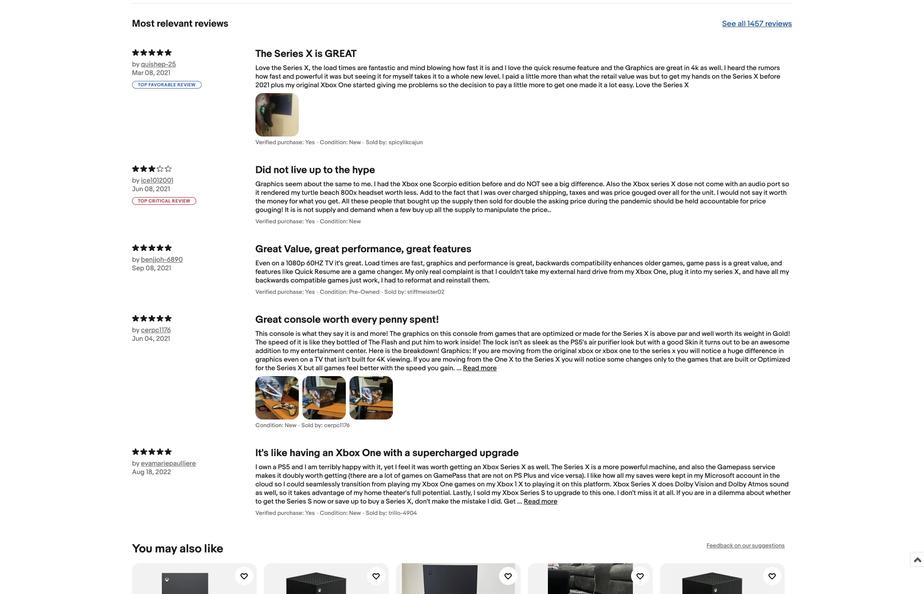 Task type: describe. For each thing, give the bounding box(es) containing it.
turns
[[705, 338, 720, 347]]

even
[[255, 259, 270, 268]]

1 horizontal spatial notice
[[701, 347, 721, 355]]

2 built from the left
[[735, 355, 749, 364]]

i right edition
[[481, 189, 482, 197]]

are up started
[[357, 64, 367, 72]]

worth left less.
[[385, 189, 403, 197]]

percents of reviewers think of this product as image for great console worth every penny spent!
[[132, 314, 255, 322]]

for right "it"
[[289, 197, 297, 206]]

i right versa).
[[587, 472, 589, 480]]

1080p
[[286, 259, 305, 268]]

pre-
[[349, 288, 360, 296]]

would
[[720, 189, 739, 197]]

you left the gain.
[[427, 364, 439, 373]]

what inside this console is what they say it is and more!   the graphics on this console from games that are optimized or made for the series x is above par and well worth its weight in gold! the speed of it is like they bottled of the flash and put him to work inside!  the lock isn't as sleek as the ps5's air purifier look but with a good skin it turns out to be an awesome addition to my entertainment center.  here is the breakdown!  graphics: if you are moving from the original xbox or xbox one to the series x you will notice a huge difference in graphics even on a tv that isn't built for 4k viewing.   if you are moving from the one x to the series x you will notice some changes only to the games that are built or optimized for the series x but all games feel better with the speed you gain.  ...
[[302, 330, 317, 338]]

i own a ps5 and i am terribly happy with it, yet i feel it was worth getting an xbox series x as well.  the series x is a more powerful machine, and also the gamepass service makes it doubly worth getting (there are a lot of games on gamepass that are not on ps plus and vice versa).  i like how all my saves were kept in my microsoft account in the cloud so i could seamlessly transition from playing my xbox one games on my xbox 1 x to playing it on this platform. xbox series x does dolby vision and dolby atmos sound as well, so it takes advantage of my home theater's full potential. lastly, i sold my xbox series s to upgrade to this one.  i don't miss it at all.  if you are in a dilemma about whether to get the series s now or save up to buy a series x, don't make the mistake i did.  get ...
[[255, 463, 790, 506]]

2 horizontal spatial price
[[750, 197, 766, 206]]

could
[[287, 480, 304, 489]]

huge
[[728, 347, 743, 355]]

saves
[[636, 472, 654, 480]]

whether
[[766, 489, 790, 497]]

or inside i own a ps5 and i am terribly happy with it, yet i feel it was worth getting an xbox series x as well.  the series x is a more powerful machine, and also the gamepass service makes it doubly worth getting (there are a lot of games on gamepass that are not on ps plus and vice versa).  i like how all my saves were kept in my microsoft account in the cloud so i could seamlessly transition from playing my xbox one games on my xbox 1 x to playing it on this platform. xbox series x does dolby vision and dolby atmos sound as well, so it takes advantage of my home theater's full potential. lastly, i sold my xbox series s to upgrade to this one.  i don't miss it at all.  if you are in a dilemma about whether to get the series s now or save up to buy a series x, don't make the mistake i did.  get ...
[[327, 497, 333, 506]]

my right plus at the left top of the page
[[285, 81, 295, 90]]

an inside i own a ps5 and i am terribly happy with it, yet i feel it was worth getting an xbox series x as well.  the series x is a more powerful machine, and also the gamepass service makes it doubly worth getting (there are a lot of games on gamepass that are not on ps plus and vice versa).  i like how all my saves were kept in my microsoft account in the cloud so i could seamlessly transition from playing my xbox one games on my xbox 1 x to playing it on this platform. xbox series x does dolby vision and dolby atmos sound as well, so it takes advantage of my home theater's full potential. lastly, i sold my xbox series s to upgrade to this one.  i don't miss it at all.  if you are in a dilemma about whether to get the series s now or save up to buy a series x, don't make the mistake i did.  get ...
[[474, 463, 481, 472]]

load
[[365, 259, 380, 268]]

breakdown!
[[403, 347, 440, 355]]

trillo-
[[389, 509, 403, 517]]

1 horizontal spatial features
[[433, 243, 471, 255]]

sold by: cerpc1176
[[301, 422, 350, 429]]

i left paid
[[502, 72, 504, 81]]

graphics inside did not live up to the hype graphics seem about the same to me. i had the xbox one  scorpio edition before and do not see a big difference. also the xbox series x dose not come with an audio port so it rendered my turtle beach 800x headset worth less. add to the fact that i was over charged shipping, taxes  and was price gouged over all for the unit. i would not say it worth the money for what you get. all these people that bought up the supply then sold for double the asking price during the pandemic should be held accountable for price gouging!  it is is not supply and demand when a few buy up all the supply to manipulate the price..
[[255, 180, 284, 189]]

more left 'than'
[[541, 72, 557, 81]]

bottled
[[336, 338, 359, 347]]

little right love on the right of page
[[526, 72, 539, 81]]

feel inside this console is what they say it is and more!   the graphics on this console from games that are optimized or made for the series x is above par and well worth its weight in gold! the speed of it is like they bottled of the flash and put him to work inside!  the lock isn't as sleek as the ps5's air purifier look but with a good skin it turns out to be an awesome addition to my entertainment center.  here is the breakdown!  graphics: if you are moving from the original xbox or xbox one to the series x you will notice a huge difference in graphics even on a tv that isn't built for 4k viewing.   if you are moving from the one x to the series x you will notice some changes only to the games that are built or optimized for the series x but all games feel better with the speed you gain.  ...
[[347, 364, 358, 373]]

read for great console worth every penny spent!
[[463, 364, 479, 373]]

supply down 'beach'
[[315, 206, 336, 214]]

condition: new up hype
[[320, 139, 361, 146]]

are right (there
[[368, 472, 378, 480]]

and left have
[[742, 268, 754, 276]]

by: for cerpc1176
[[315, 422, 323, 429]]

08, for benjjoh-
[[146, 264, 156, 273]]

18,
[[146, 468, 154, 476]]

favorable
[[148, 82, 176, 88]]

from inside great value, great performance, great features even on a 1080p 60hz tv it's great. load times are fast, graphics and performance is great, backwards compatibility enhances older games, game pass is a great value, and features like quick resume are a game changer. my only real complaint is that i couldn't take my external hard drive from my xbox one, plug it into my series x, and have all my backwards compatible games just work, i had to reformat and reinstall them.
[[609, 268, 623, 276]]

performance
[[468, 259, 508, 268]]

1 vertical spatial love
[[636, 81, 650, 90]]

on up mistake
[[477, 480, 485, 489]]

a left whole
[[446, 72, 449, 81]]

be inside did not live up to the hype graphics seem about the same to me. i had the xbox one  scorpio edition before and do not see a big difference. also the xbox series x dose not come with an audio port so it rendered my turtle beach 800x headset worth less. add to the fact that i was over charged shipping, taxes  and was price gouged over all for the unit. i would not say it worth the money for what you get. all these people that bought up the supply then sold for double the asking price during the pandemic should be held accountable for price gouging!  it is is not supply and demand when a few buy up all the supply to manipulate the price..
[[675, 197, 683, 206]]

for right should
[[681, 189, 689, 197]]

or left air at the right of the page
[[575, 330, 581, 338]]

and right ps5
[[292, 463, 303, 472]]

lot inside i own a ps5 and i am terribly happy with it, yet i feel it was worth getting an xbox series x as well.  the series x is a more powerful machine, and also the gamepass service makes it doubly worth getting (there are a lot of games on gamepass that are not on ps plus and vice versa).  i like how all my saves were kept in my microsoft account in the cloud so i could seamlessly transition from playing my xbox one games on my xbox 1 x to playing it on this platform. xbox series x does dolby vision and dolby atmos sound as well, so it takes advantage of my home theater's full potential. lastly, i sold my xbox series s to upgrade to this one.  i don't miss it at all.  if you are in a dilemma about whether to get the series s now or save up to buy a series x, don't make the mistake i did.  get ...
[[384, 472, 392, 480]]

i left couldn't
[[495, 268, 497, 276]]

feature
[[577, 64, 599, 72]]

in inside the series x is great love the series x, the load times are fantastic and mind blowing how fast it is and i love the quick resume feature and the graphics are great in 4k as well. i heard the rumors how fast and powerful it was but seeing it for myself takes it to a whole new level. i paid a little more than what the retail value was but to get my hands on the series x before 2021 plus my original xbox one started giving me problems so the decision to pay a little more to get one made it a lot easy. love the series x
[[684, 64, 689, 72]]

load
[[324, 64, 337, 72]]

2021 inside the series x is great love the series x, the load times are fantastic and mind blowing how fast it is and i love the quick resume feature and the graphics are great in 4k as well. i heard the rumors how fast and powerful it was but seeing it for myself takes it to a whole new level. i paid a little more than what the retail value was but to get my hands on the series x before 2021 plus my original xbox one started giving me problems so the decision to pay a little more to get one made it a lot easy. love the series x
[[255, 81, 269, 90]]

had inside did not live up to the hype graphics seem about the same to me. i had the xbox one  scorpio edition before and do not see a big difference. also the xbox series x dose not come with an audio port so it rendered my turtle beach 800x headset worth less. add to the fact that i was over charged shipping, taxes  and was price gouged over all for the unit. i would not say it worth the money for what you get. all these people that bought up the supply then sold for double the asking price during the pandemic should be held accountable for price gouging!  it is is not supply and demand when a few buy up all the supply to manipulate the price..
[[377, 180, 389, 189]]

xbox right 'platform.'
[[613, 480, 629, 489]]

2 vertical spatial graphics
[[255, 355, 282, 364]]

if inside i own a ps5 and i am terribly happy with it, yet i feel it was worth getting an xbox series x as well.  the series x is a more powerful machine, and also the gamepass service makes it doubly worth getting (there are a lot of games on gamepass that are not on ps plus and vice versa).  i like how all my saves were kept in my microsoft account in the cloud so i could seamlessly transition from playing my xbox one games on my xbox 1 x to playing it on this platform. xbox series x does dolby vision and dolby atmos sound as well, so it takes advantage of my home theater's full potential. lastly, i sold my xbox series s to upgrade to this one.  i don't miss it at all.  if you are in a dilemma about whether to get the series s now or save up to buy a series x, don't make the mistake i did.  get ...
[[676, 489, 680, 497]]

and up reinstall
[[455, 259, 466, 268]]

condition: new down save
[[320, 509, 361, 517]]

xbox inside great value, great performance, great features even on a 1080p 60hz tv it's great. load times are fast, graphics and performance is great, backwards compatibility enhances older games, game pass is a great value, and features like quick resume are a game changer. my only real complaint is that i couldn't take my external hard drive from my xbox one, plug it into my series x, and have all my backwards compatible games just work, i had to reformat and reinstall them.
[[636, 268, 652, 276]]

800x
[[341, 189, 357, 197]]

sold for sold by: spicylikcajun
[[366, 139, 378, 146]]

was inside i own a ps5 and i am terribly happy with it, yet i feel it was worth getting an xbox series x as well.  the series x is a more powerful machine, and also the gamepass service makes it doubly worth getting (there are a lot of games on gamepass that are not on ps plus and vice versa).  i like how all my saves were kept in my microsoft account in the cloud so i could seamlessly transition from playing my xbox one games on my xbox 1 x to playing it on this platform. xbox series x does dolby vision and dolby atmos sound as well, so it takes advantage of my home theater's full potential. lastly, i sold my xbox series s to upgrade to this one.  i don't miss it at all.  if you are in a dilemma about whether to get the series s now or save up to buy a series x, don't make the mistake i did.  get ...
[[417, 463, 429, 472]]

2 over from the left
[[657, 189, 671, 197]]

a left dilemma
[[713, 489, 716, 497]]

1 horizontal spatial get
[[554, 81, 565, 90]]

sold for sold by: cerpc1176
[[301, 422, 313, 429]]

what inside did not live up to the hype graphics seem about the same to me. i had the xbox one  scorpio edition before and do not see a big difference. also the xbox series x dose not come with an audio port so it rendered my turtle beach 800x headset worth less. add to the fact that i was over charged shipping, taxes  and was price gouged over all for the unit. i would not say it worth the money for what you get. all these people that bought up the supply then sold for double the asking price during the pandemic should be held accountable for price gouging!  it is is not supply and demand when a few buy up all the supply to manipulate the price..
[[299, 197, 313, 206]]

had inside great value, great performance, great features even on a 1080p 60hz tv it's great. load times are fast, graphics and performance is great, backwards compatibility enhances older games, game pass is a great value, and features like quick resume are a game changer. my only real complaint is that i couldn't take my external hard drive from my xbox one, plug it into my series x, and have all my backwards compatible games just work, i had to reformat and reinstall them.
[[384, 276, 396, 285]]

percents of reviewers think of this product as image for great value, great performance, great features
[[132, 243, 255, 252]]

above
[[657, 330, 676, 338]]

are left fast,
[[400, 259, 410, 268]]

takes inside the series x is great love the series x, the load times are fantastic and mind blowing how fast it is and i love the quick resume feature and the graphics are great in 4k as well. i heard the rumors how fast and powerful it was but seeing it for myself takes it to a whole new level. i paid a little more than what the retail value was but to get my hands on the series x before 2021 plus my original xbox one started giving me problems so the decision to pay a little more to get one made it a lot easy. love the series x
[[414, 72, 431, 81]]

a right paid
[[520, 72, 524, 81]]

one up 'it,'
[[362, 447, 381, 459]]

did not live up to the hype graphics seem about the same to me. i had the xbox one  scorpio edition before and do not see a big difference. also the xbox series x dose not come with an audio port so it rendered my turtle beach 800x headset worth less. add to the fact that i was over charged shipping, taxes  and was price gouged over all for the unit. i would not say it worth the money for what you get. all these people that bought up the supply then sold for double the asking price during the pandemic should be held accountable for price gouging!  it is is not supply and demand when a few buy up all the supply to manipulate the price..
[[255, 164, 789, 214]]

that inside great value, great performance, great features even on a 1080p 60hz tv it's great. load times are fast, graphics and performance is great, backwards compatibility enhances older games, game pass is a great value, and features like quick resume are a game changer. my only real complaint is that i couldn't take my external hard drive from my xbox one, plug it into my series x, and have all my backwards compatible games just work, i had to reformat and reinstall them.
[[482, 268, 494, 276]]

0 horizontal spatial getting
[[324, 472, 347, 480]]

great inside the series x is great love the series x, the load times are fantastic and mind blowing how fast it is and i love the quick resume feature and the graphics are great in 4k as well. i heard the rumors how fast and powerful it was but seeing it for myself takes it to a whole new level. i paid a little more than what the retail value was but to get my hands on the series x before 2021 plus my original xbox one started giving me problems so the decision to pay a little more to get one made it a lot easy. love the series x
[[666, 64, 683, 72]]

having
[[290, 447, 320, 459]]

with right better
[[380, 364, 393, 373]]

percents of reviewers think of this product as image for the series x is great
[[132, 48, 255, 57]]

seeing
[[355, 72, 376, 81]]

verified purchase: yes for it's like having an xbox one with a supercharged upgrade
[[255, 509, 315, 517]]

verified purchase: yes for did not live up to the hype
[[255, 218, 315, 225]]

review for the series x is great
[[177, 82, 196, 88]]

it right mind
[[433, 72, 437, 81]]

you down 'ps5's'
[[562, 355, 573, 364]]

1 purchase: from the top
[[277, 139, 304, 146]]

up inside i own a ps5 and i am terribly happy with it, yet i feel it was worth getting an xbox series x as well.  the series x is a more powerful machine, and also the gamepass service makes it doubly worth getting (there are a lot of games on gamepass that are not on ps plus and vice versa).  i like how all my saves were kept in my microsoft account in the cloud so i could seamlessly transition from playing my xbox one games on my xbox 1 x to playing it on this platform. xbox series x does dolby vision and dolby atmos sound as well, so it takes advantage of my home theater's full potential. lastly, i sold my xbox series s to upgrade to this one.  i don't miss it at all.  if you are in a dilemma about whether to get the series s now or save up to buy a series x, don't make the mistake i did.  get ...
[[351, 497, 359, 506]]

new up hype
[[349, 139, 361, 146]]

1 horizontal spatial reviews
[[765, 19, 792, 28]]

one inside did not live up to the hype graphics seem about the same to me. i had the xbox one  scorpio edition before and do not see a big difference. also the xbox series x dose not come with an audio port so it rendered my turtle beach 800x headset worth less. add to the fact that i was over charged shipping, taxes  and was price gouged over all for the unit. i would not say it worth the money for what you get. all these people that bought up the supply then sold for double the asking price during the pandemic should be held accountable for price gouging!  it is is not supply and demand when a few buy up all the supply to manipulate the price..
[[420, 180, 431, 189]]

live
[[291, 164, 307, 176]]

1 horizontal spatial game
[[686, 259, 704, 268]]

that right fact
[[467, 189, 479, 197]]

them.
[[472, 276, 490, 285]]

1 horizontal spatial moving
[[502, 347, 525, 355]]

ps
[[514, 472, 522, 480]]

x, inside the series x is great love the series x, the load times are fantastic and mind blowing how fast it is and i love the quick resume feature and the graphics are great in 4k as well. i heard the rumors how fast and powerful it was but seeing it for myself takes it to a whole new level. i paid a little more than what the retail value was but to get my hands on the series x before 2021 plus my original xbox one started giving me problems so the decision to pay a little more to get one made it a lot easy. love the series x
[[304, 64, 310, 72]]

console for this
[[269, 330, 294, 338]]

it left versa).
[[556, 480, 560, 489]]

did.
[[491, 497, 502, 506]]

supply down fact
[[455, 206, 475, 214]]

weight
[[743, 330, 764, 338]]

1 horizontal spatial price
[[614, 189, 630, 197]]

read more button for it's like having an xbox one with a supercharged upgrade
[[524, 497, 557, 506]]

out
[[722, 338, 732, 347]]

all right see
[[738, 19, 746, 28]]

by cerpc1176 jun 04, 2021
[[132, 326, 171, 343]]

verified for great value, great performance, great features
[[255, 288, 276, 296]]

one inside the series x is great love the series x, the load times are fantastic and mind blowing how fast it is and i love the quick resume feature and the graphics are great in 4k as well. i heard the rumors how fast and powerful it was but seeing it for myself takes it to a whole new level. i paid a little more than what the retail value was but to get my hands on the series x before 2021 plus my original xbox one started giving me problems so the decision to pay a little more to get one made it a lot easy. love the series x
[[566, 81, 578, 90]]

games down entertainment
[[324, 364, 345, 373]]

1 horizontal spatial backwards
[[536, 259, 569, 268]]

changer.
[[377, 268, 403, 276]]

4k
[[691, 64, 699, 72]]

yes for great value, great performance, great features
[[305, 288, 315, 296]]

1 dolby from the left
[[675, 480, 693, 489]]

great for great value, great performance, great features even on a 1080p 60hz tv it's great. load times are fast, graphics and performance is great, backwards compatibility enhances older games, game pass is a great value, and features like quick resume are a game changer. my only real complaint is that i couldn't take my external hard drive from my xbox one, plug it into my series x, and have all my backwards compatible games just work, i had to reformat and reinstall them.
[[255, 243, 282, 255]]

here
[[369, 347, 384, 355]]

before inside did not live up to the hype graphics seem about the same to me. i had the xbox one  scorpio edition before and do not see a big difference. also the xbox series x dose not come with an audio port so it rendered my turtle beach 800x headset worth less. add to the fact that i was over charged shipping, taxes  and was price gouged over all for the unit. i would not say it worth the money for what you get. all these people that bought up the supply then sold for double the asking price during the pandemic should be held accountable for price gouging!  it is is not supply and demand when a few buy up all the supply to manipulate the price..
[[482, 180, 502, 189]]

people
[[370, 197, 392, 206]]

a left few
[[395, 206, 398, 214]]

it's like having an xbox one with a supercharged upgrade
[[255, 447, 519, 459]]

that left center. at the left of page
[[324, 355, 336, 364]]

shipping,
[[540, 189, 568, 197]]

1 horizontal spatial getting
[[450, 463, 472, 472]]

great
[[325, 48, 357, 60]]

benjjoh-6890 link
[[141, 255, 204, 264]]

beach
[[320, 189, 339, 197]]

feedback on our suggestions link
[[707, 542, 785, 549]]

0 horizontal spatial speed
[[268, 338, 288, 347]]

it down great console worth every penny spent! on the bottom left of page
[[345, 330, 349, 338]]

problems
[[409, 81, 438, 90]]

few
[[400, 206, 411, 214]]

all inside this console is what they say it is and more!   the graphics on this console from games that are optimized or made for the series x is above par and well worth its weight in gold! the speed of it is like they bottled of the flash and put him to work inside!  the lock isn't as sleek as the ps5's air purifier look but with a good skin it turns out to be an awesome addition to my entertainment center.  here is the breakdown!  graphics: if you are moving from the original xbox or xbox one to the series x you will notice a huge difference in graphics even on a tv that isn't built for 4k viewing.   if you are moving from the one x to the series x you will notice some changes only to the games that are built or optimized for the series x but all games feel better with the speed you gain.  ...
[[316, 364, 323, 373]]

are left optimized
[[531, 330, 541, 338]]

by for great console worth every penny spent!
[[132, 326, 139, 335]]

about inside did not live up to the hype graphics seem about the same to me. i had the xbox one  scorpio edition before and do not see a big difference. also the xbox series x dose not come with an audio port so it rendered my turtle beach 800x headset worth less. add to the fact that i was over charged shipping, taxes  and was price gouged over all for the unit. i would not say it worth the money for what you get. all these people that bought up the supply then sold for double the asking price during the pandemic should be held accountable for price gouging!  it is is not supply and demand when a few buy up all the supply to manipulate the price..
[[304, 180, 322, 189]]

be inside this console is what they say it is and more!   the graphics on this console from games that are optimized or made for the series x is above par and well worth its weight in gold! the speed of it is like they bottled of the flash and put him to work inside!  the lock isn't as sleek as the ps5's air purifier look but with a good skin it turns out to be an awesome addition to my entertainment center.  here is the breakdown!  graphics: if you are moving from the original xbox or xbox one to the series x you will notice a huge difference in graphics even on a tv that isn't built for 4k viewing.   if you are moving from the one x to the series x you will notice some changes only to the games that are built or optimized for the series x but all games feel better with the speed you gain.  ...
[[741, 338, 750, 347]]

it right the seeing at the left top of the page
[[377, 72, 381, 81]]

see all 1457 reviews
[[722, 19, 792, 28]]

0 horizontal spatial fast
[[270, 72, 281, 81]]

xbox up happy
[[336, 447, 360, 459]]

by for great value, great performance, great features
[[132, 255, 139, 264]]

a left huge
[[723, 347, 726, 355]]

read more for it's like having an xbox one with a supercharged upgrade
[[524, 497, 557, 506]]

2021 inside by benjjoh-6890 sep 08, 2021
[[157, 264, 171, 273]]

condition: for great value, great performance, great features
[[320, 288, 348, 296]]

well. inside i own a ps5 and i am terribly happy with it, yet i feel it was worth getting an xbox series x as well.  the series x is a more powerful machine, and also the gamepass service makes it doubly worth getting (there are a lot of games on gamepass that are not on ps plus and vice versa).  i like how all my saves were kept in my microsoft account in the cloud so i could seamlessly transition from playing my xbox one games on my xbox 1 x to playing it on this platform. xbox series x does dolby vision and dolby atmos sound as well, so it takes advantage of my home theater's full potential. lastly, i sold my xbox series s to upgrade to this one.  i don't miss it at all.  if you are in a dilemma about whether to get the series s now or save up to buy a series x, don't make the mistake i did.  get ...
[[536, 463, 550, 472]]

on left our
[[734, 542, 741, 549]]

price..
[[532, 206, 551, 214]]

0 horizontal spatial reviews
[[195, 18, 228, 30]]

worth inside this console is what they say it is and more!   the graphics on this console from games that are optimized or made for the series x is above par and well worth its weight in gold! the speed of it is like they bottled of the flash and put him to work inside!  the lock isn't as sleek as the ps5's air purifier look but with a good skin it turns out to be an awesome addition to my entertainment center.  here is the breakdown!  graphics: if you are moving from the original xbox or xbox one to the series x you will notice a huge difference in graphics even on a tv that isn't built for 4k viewing.   if you are moving from the one x to the series x you will notice some changes only to the games that are built or optimized for the series x but all games feel better with the speed you gain.  ...
[[715, 330, 733, 338]]

air
[[589, 338, 596, 347]]

made inside this console is what they say it is and more!   the graphics on this console from games that are optimized or made for the series x is above par and well worth its weight in gold! the speed of it is like they bottled of the flash and put him to work inside!  the lock isn't as sleek as the ps5's air purifier look but with a good skin it turns out to be an awesome addition to my entertainment center.  here is the breakdown!  graphics: if you are moving from the original xbox or xbox one to the series x you will notice a huge difference in graphics even on a tv that isn't built for 4k viewing.   if you are moving from the one x to the series x you will notice some changes only to the games that are built or optimized for the series x but all games feel better with the speed you gain.  ...
[[583, 330, 600, 338]]

games inside great value, great performance, great features even on a 1080p 60hz tv it's great. load times are fast, graphics and performance is great, backwards compatibility enhances older games, game pass is a great value, and features like quick resume are a game changer. my only real complaint is that i couldn't take my external hard drive from my xbox one, plug it into my series x, and have all my backwards compatible games just work, i had to reformat and reinstall them.
[[328, 276, 349, 285]]

as inside the series x is great love the series x, the load times are fantastic and mind blowing how fast it is and i love the quick resume feature and the graphics are great in 4k as well. i heard the rumors how fast and powerful it was but seeing it for myself takes it to a whole new level. i paid a little more than what the retail value was but to get my hands on the series x before 2021 plus my original xbox one started giving me problems so the decision to pay a little more to get one made it a lot easy. love the series x
[[700, 64, 707, 72]]

only inside great value, great performance, great features even on a 1080p 60hz tv it's great. load times are fast, graphics and performance is great, backwards compatibility enhances older games, game pass is a great value, and features like quick resume are a game changer. my only real complaint is that i couldn't take my external hard drive from my xbox one, plug it into my series x, and have all my backwards compatible games just work, i had to reformat and reinstall them.
[[415, 268, 428, 276]]

sold for sold by: trillo-4904
[[366, 509, 378, 517]]

only inside this console is what they say it is and more!   the graphics on this console from games that are optimized or made for the series x is above par and well worth its weight in gold! the speed of it is like they bottled of the flash and put him to work inside!  the lock isn't as sleek as the ps5's air purifier look but with a good skin it turns out to be an awesome addition to my entertainment center.  here is the breakdown!  graphics: if you are moving from the original xbox or xbox one to the series x you will notice a huge difference in graphics even on a tv that isn't built for 4k viewing.   if you are moving from the one x to the series x you will notice some changes only to the games that are built or optimized for the series x but all games feel better with the speed you gain.  ...
[[654, 355, 666, 364]]

when
[[377, 206, 393, 214]]

1 over from the left
[[497, 189, 511, 197]]

i left did.
[[487, 497, 489, 506]]

... inside i own a ps5 and i am terribly happy with it, yet i feel it was worth getting an xbox series x as well.  the series x is a more powerful machine, and also the gamepass service makes it doubly worth getting (there are a lot of games on gamepass that are not on ps plus and vice versa).  i like how all my saves were kept in my microsoft account in the cloud so i could seamlessly transition from playing my xbox one games on my xbox 1 x to playing it on this platform. xbox series x does dolby vision and dolby atmos sound as well, so it takes advantage of my home theater's full potential. lastly, i sold my xbox series s to upgrade to this one.  i don't miss it at all.  if you are in a dilemma about whether to get the series s now or save up to buy a series x, don't make the mistake i did.  get ...
[[517, 497, 522, 506]]

a left easy.
[[604, 81, 608, 90]]

not right did
[[273, 164, 289, 176]]

x inside did not live up to the hype graphics seem about the same to me. i had the xbox one  scorpio edition before and do not see a big difference. also the xbox series x dose not come with an audio port so it rendered my turtle beach 800x headset worth less. add to the fact that i was over charged shipping, taxes  and was price gouged over all for the unit. i would not say it worth the money for what you get. all these people that bought up the supply then sold for double the asking price during the pandemic should be held accountable for price gouging!  it is is not supply and demand when a few buy up all the supply to manipulate the price..
[[671, 180, 676, 189]]

0 horizontal spatial backwards
[[255, 276, 289, 285]]

for right air at the right of the page
[[602, 330, 610, 338]]

mind
[[410, 64, 425, 72]]

good
[[667, 338, 683, 347]]

1 verified purchase: yes from the top
[[255, 139, 315, 146]]

25
[[168, 60, 176, 69]]

fantastic
[[369, 64, 395, 72]]

2021 inside by ice1012001 jun 08, 2021
[[156, 185, 170, 193]]

review for did not live up to the hype
[[172, 198, 190, 204]]

my
[[405, 268, 414, 276]]

my left "saves"
[[625, 472, 634, 480]]

they up entertainment
[[318, 330, 332, 338]]

less.
[[404, 189, 418, 197]]

of down (there
[[346, 489, 352, 497]]

not inside i own a ps5 and i am terribly happy with it, yet i feel it was worth getting an xbox series x as well.  the series x is a more powerful machine, and also the gamepass service makes it doubly worth getting (there are a lot of games on gamepass that are not on ps plus and vice versa).  i like how all my saves were kept in my microsoft account in the cloud so i could seamlessly transition from playing my xbox one games on my xbox 1 x to playing it on this platform. xbox series x does dolby vision and dolby atmos sound as well, so it takes advantage of my home theater's full potential. lastly, i sold my xbox series s to upgrade to this one.  i don't miss it at all.  if you are in a dilemma about whether to get the series s now or save up to buy a series x, don't make the mistake i did.  get ...
[[493, 472, 503, 480]]

was down great
[[330, 72, 342, 81]]

not down turtle
[[304, 206, 314, 214]]

potential.
[[422, 489, 451, 497]]

on inside the series x is great love the series x, the load times are fantastic and mind blowing how fast it is and i love the quick resume feature and the graphics are great in 4k as well. i heard the rumors how fast and powerful it was but seeing it for myself takes it to a whole new level. i paid a little more than what the retail value was but to get my hands on the series x before 2021 plus my original xbox one started giving me problems so the decision to pay a little more to get one made it a lot easy. love the series x
[[712, 72, 720, 81]]

2 playing from the left
[[532, 480, 555, 489]]

see all 1457 reviews link
[[722, 19, 792, 28]]

scorpio
[[433, 180, 457, 189]]

x, inside great value, great performance, great features even on a 1080p 60hz tv it's great. load times are fast, graphics and performance is great, backwards compatibility enhances older games, game pass is a great value, and features like quick resume are a game changer. my only real complaint is that i couldn't take my external hard drive from my xbox one, plug it into my series x, and have all my backwards compatible games just work, i had to reformat and reinstall them.
[[734, 268, 741, 276]]

from left lock
[[479, 330, 493, 338]]

it right would
[[764, 189, 768, 197]]

machine,
[[649, 463, 677, 472]]

take
[[525, 268, 538, 276]]

with up yet on the left of the page
[[383, 447, 402, 459]]

to inside great value, great performance, great features even on a 1080p 60hz tv it's great. load times are fast, graphics and performance is great, backwards compatibility enhances older games, game pass is a great value, and features like quick resume are a game changer. my only real complaint is that i couldn't take my external hard drive from my xbox one, plug it into my series x, and have all my backwards compatible games just work, i had to reformat and reinstall them.
[[397, 276, 404, 285]]

compatibility
[[571, 259, 612, 268]]

1 vertical spatial features
[[255, 268, 281, 276]]

terribly
[[319, 463, 341, 472]]

... inside this console is what they say it is and more!   the graphics on this console from games that are optimized or made for the series x is above par and well worth its weight in gold! the speed of it is like they bottled of the flash and put him to work inside!  the lock isn't as sleek as the ps5's air purifier look but with a good skin it turns out to be an awesome addition to my entertainment center.  here is the breakdown!  graphics: if you are moving from the original xbox or xbox one to the series x you will notice a huge difference in graphics even on a tv that isn't built for 4k viewing.   if you are moving from the one x to the series x you will notice some changes only to the games that are built or optimized for the series x but all games feel better with the speed you gain.  ...
[[456, 364, 462, 373]]

i left could
[[283, 480, 285, 489]]

jun for ice1012001
[[132, 185, 143, 193]]

heard
[[727, 64, 745, 72]]

x
[[672, 347, 676, 355]]

1 vertical spatial speed
[[406, 364, 426, 373]]

one inside this console is what they say it is and more!   the graphics on this console from games that are optimized or made for the series x is above par and well worth its weight in gold! the speed of it is like they bottled of the flash and put him to work inside!  the lock isn't as sleek as the ps5's air purifier look but with a good skin it turns out to be an awesome addition to my entertainment center.  here is the breakdown!  graphics: if you are moving from the original xbox or xbox one to the series x you will notice a huge difference in graphics even on a tv that isn't built for 4k viewing.   if you are moving from the one x to the series x you will notice some changes only to the games that are built or optimized for the series x but all games feel better with the speed you gain.  ...
[[619, 347, 631, 355]]

4k
[[377, 355, 385, 364]]

all right bought
[[435, 206, 442, 214]]

xbox down ps
[[502, 489, 519, 497]]

one inside i own a ps5 and i am terribly happy with it, yet i feel it was worth getting an xbox series x as well.  the series x is a more powerful machine, and also the gamepass service makes it doubly worth getting (there are a lot of games on gamepass that are not on ps plus and vice versa).  i like how all my saves were kept in my microsoft account in the cloud so i could seamlessly transition from playing my xbox one games on my xbox 1 x to playing it on this platform. xbox series x does dolby vision and dolby atmos sound as well, so it takes advantage of my home theater's full potential. lastly, i sold my xbox series s to upgrade to this one.  i don't miss it at all.  if you are in a dilemma about whether to get the series s now or save up to buy a series x, don't make the mistake i did.  get ...
[[440, 480, 453, 489]]

it left at at right bottom
[[653, 489, 657, 497]]

purifier
[[598, 338, 619, 347]]

in left gold!
[[766, 330, 771, 338]]

that left sleek
[[517, 330, 530, 338]]

do
[[517, 180, 525, 189]]

2 horizontal spatial get
[[669, 72, 680, 81]]

are down out
[[723, 355, 733, 364]]

1 vertical spatial isn't
[[338, 355, 350, 364]]

condition: new down all
[[320, 218, 361, 225]]

in right "kept"
[[687, 472, 693, 480]]

0 horizontal spatial game
[[358, 268, 375, 276]]

series inside did not live up to the hype graphics seem about the same to me. i had the xbox one  scorpio edition before and do not see a big difference. also the xbox series x dose not come with an audio port so it rendered my turtle beach 800x headset worth less. add to the fact that i was over charged shipping, taxes  and was price gouged over all for the unit. i would not say it worth the money for what you get. all these people that bought up the supply then sold for double the asking price during the pandemic should be held accountable for price gouging!  it is is not supply and demand when a few buy up all the supply to manipulate the price..
[[651, 180, 670, 189]]

xbox inside the series x is great love the series x, the load times are fantastic and mind blowing how fast it is and i love the quick resume feature and the graphics are great in 4k as well. i heard the rumors how fast and powerful it was but seeing it for myself takes it to a whole new level. i paid a little more than what the retail value was but to get my hands on the series x before 2021 plus my original xbox one started giving me problems so the decision to pay a little more to get one made it a lot easy. love the series x
[[320, 81, 337, 90]]

on up potential.
[[424, 472, 432, 480]]

1 horizontal spatial how
[[452, 64, 465, 72]]

0 horizontal spatial love
[[255, 64, 270, 72]]

and right taxes at the top of page
[[588, 189, 599, 197]]

for down the addition
[[255, 364, 264, 373]]

0 horizontal spatial price
[[570, 197, 586, 206]]

on inside great value, great performance, great features even on a 1080p 60hz tv it's great. load times are fast, graphics and performance is great, backwards compatibility enhances older games, game pass is a great value, and features like quick resume are a game changer. my only real complaint is that i couldn't take my external hard drive from my xbox one, plug it into my series x, and have all my backwards compatible games just work, i had to reformat and reinstall them.
[[272, 259, 279, 268]]

sold for sold by: stiffmeister02
[[385, 288, 396, 296]]

verified purchase: yes for great value, great performance, great features
[[255, 288, 315, 296]]

0 horizontal spatial don't
[[415, 497, 430, 506]]

with inside i own a ps5 and i am terribly happy with it, yet i feel it was worth getting an xbox series x as well.  the series x is a more powerful machine, and also the gamepass service makes it doubly worth getting (there are a lot of games on gamepass that are not on ps plus and vice versa).  i like how all my saves were kept in my microsoft account in the cloud so i could seamlessly transition from playing my xbox one games on my xbox 1 x to playing it on this platform. xbox series x does dolby vision and dolby atmos sound as well, so it takes advantage of my home theater's full potential. lastly, i sold my xbox series s to upgrade to this one.  i don't miss it at all.  if you are in a dilemma about whether to get the series s now or save up to buy a series x, don't make the mistake i did.  get ...
[[362, 463, 375, 472]]

an up terribly
[[322, 447, 334, 459]]

cerpc1176 inside by cerpc1176 jun 04, 2021
[[141, 326, 171, 335]]

1 horizontal spatial if
[[473, 347, 476, 355]]

this
[[255, 330, 268, 338]]

ps5's
[[570, 338, 587, 347]]

series inside this console is what they say it is and more!   the graphics on this console from games that are optimized or made for the series x is above par and well worth its weight in gold! the speed of it is like they bottled of the flash and put him to work inside!  the lock isn't as sleek as the ps5's air purifier look but with a good skin it turns out to be an awesome addition to my entertainment center.  here is the breakdown!  graphics: if you are moving from the original xbox or xbox one to the series x you will notice a huge difference in graphics even on a tv that isn't built for 4k viewing.   if you are moving from the one x to the series x you will notice some changes only to the games that are built or optimized for the series x but all games feel better with the speed you gain.  ...
[[652, 347, 671, 355]]

they left bottled
[[322, 338, 335, 347]]

for left 4k
[[367, 355, 375, 364]]

worth right could
[[305, 472, 323, 480]]

1 horizontal spatial fast
[[467, 64, 478, 72]]

tv inside great value, great performance, great features even on a 1080p 60hz tv it's great. load times are fast, graphics and performance is great, backwards compatibility enhances older games, game pass is a great value, and features like quick resume are a game changer. my only real complaint is that i couldn't take my external hard drive from my xbox one, plug it into my series x, and have all my backwards compatible games just work, i had to reformat and reinstall them.
[[325, 259, 333, 268]]

sep
[[132, 264, 144, 273]]

on right even
[[300, 355, 308, 364]]

like inside great value, great performance, great features even on a 1080p 60hz tv it's great. load times are fast, graphics and performance is great, backwards compatibility enhances older games, game pass is a great value, and features like quick resume are a game changer. my only real complaint is that i couldn't take my external hard drive from my xbox one, plug it into my series x, and have all my backwards compatible games just work, i had to reformat and reinstall them.
[[282, 268, 293, 276]]

new
[[471, 72, 483, 81]]

original inside this console is what they say it is and more!   the graphics on this console from games that are optimized or made for the series x is above par and well worth its weight in gold! the speed of it is like they bottled of the flash and put him to work inside!  the lock isn't as sleek as the ps5's air purifier look but with a good skin it turns out to be an awesome addition to my entertainment center.  here is the breakdown!  graphics: if you are moving from the original xbox or xbox one to the series x you will notice a huge difference in graphics even on a tv that isn't built for 4k viewing.   if you are moving from the one x to the series x you will notice some changes only to the games that are built or optimized for the series x but all games feel better with the speed you gain.  ...
[[554, 347, 577, 355]]

xbox left add
[[402, 180, 418, 189]]

optimized
[[758, 355, 790, 364]]

1 horizontal spatial will
[[690, 347, 700, 355]]

by: for trillo-
[[379, 509, 387, 517]]

worth down 'supercharged'
[[431, 463, 448, 472]]

xbox right full
[[422, 480, 438, 489]]

2022
[[155, 468, 171, 476]]

08, inside by ice1012001 jun 08, 2021
[[145, 185, 154, 193]]

and right the value,
[[771, 259, 782, 268]]

love
[[508, 64, 521, 72]]

so inside the series x is great love the series x, the load times are fantastic and mind blowing how fast it is and i love the quick resume feature and the graphics are great in 4k as well. i heard the rumors how fast and powerful it was but seeing it for myself takes it to a whole new level. i paid a little more than what the retail value was but to get my hands on the series x before 2021 plus my original xbox one started giving me problems so the decision to pay a little more to get one made it a lot easy. love the series x
[[440, 81, 447, 90]]

with inside did not live up to the hype graphics seem about the same to me. i had the xbox one  scorpio edition before and do not see a big difference. also the xbox series x dose not come with an audio port so it rendered my turtle beach 800x headset worth less. add to the fact that i was over charged shipping, taxes  and was price gouged over all for the unit. i would not say it worth the money for what you get. all these people that bought up the supply then sold for double the asking price during the pandemic should be held accountable for price gouging!  it is is not supply and demand when a few buy up all the supply to manipulate the price..
[[725, 180, 738, 189]]

my right have
[[780, 268, 789, 276]]

by inside by quishep-25 mar 08, 2021
[[132, 60, 139, 69]]

quishep-
[[141, 60, 168, 69]]

great.
[[345, 259, 363, 268]]

center.
[[346, 347, 367, 355]]

1 horizontal spatial s
[[541, 489, 545, 497]]

you right x
[[677, 347, 688, 355]]

xbox left ps
[[482, 463, 499, 472]]

games right inside!
[[495, 330, 516, 338]]

is inside i own a ps5 and i am terribly happy with it, yet i feel it was worth getting an xbox series x as well.  the series x is a more powerful machine, and also the gamepass service makes it doubly worth getting (there are a lot of games on gamepass that are not on ps plus and vice versa).  i like how all my saves were kept in my microsoft account in the cloud so i could seamlessly transition from playing my xbox one games on my xbox 1 x to playing it on this platform. xbox series x does dolby vision and dolby atmos sound as well, so it takes advantage of my home theater's full potential. lastly, i sold my xbox series s to upgrade to this one.  i don't miss it at all.  if you are in a dilemma about whether to get the series s now or save up to buy a series x, don't make the mistake i did.  get ...
[[591, 463, 596, 472]]

and right plus
[[538, 472, 549, 480]]

and up review image 1 of 1-0
[[283, 72, 294, 81]]

condition: pre-owned
[[320, 288, 380, 296]]

of left the here
[[361, 338, 367, 347]]

1 verified from the top
[[255, 139, 276, 146]]

pay
[[496, 81, 507, 90]]

difference.
[[571, 180, 605, 189]]

seamlessly
[[306, 480, 340, 489]]

add
[[420, 189, 433, 197]]

verified for did not live up to the hype
[[255, 218, 276, 225]]

up down add
[[425, 206, 433, 214]]

vision
[[695, 480, 714, 489]]

by inside by ice1012001 jun 08, 2021
[[132, 176, 139, 185]]

lock
[[495, 338, 508, 347]]

1 horizontal spatial this
[[571, 480, 582, 489]]

0 horizontal spatial will
[[574, 355, 584, 364]]

more!
[[370, 330, 388, 338]]

a right even
[[309, 355, 313, 364]]

even
[[284, 355, 299, 364]]

as right sleek
[[550, 338, 557, 347]]

him
[[423, 338, 435, 347]]

gouging!
[[255, 206, 283, 214]]

its
[[735, 330, 742, 338]]



Task type: vqa. For each thing, say whether or not it's contained in the screenshot.
(2,182)
no



Task type: locate. For each thing, give the bounding box(es) containing it.
0 vertical spatial jun
[[132, 185, 143, 193]]

that inside i own a ps5 and i am terribly happy with it, yet i feel it was worth getting an xbox series x as well.  the series x is a more powerful machine, and also the gamepass service makes it doubly worth getting (there are a lot of games on gamepass that are not on ps plus and vice versa).  i like how all my saves were kept in my microsoft account in the cloud so i could seamlessly transition from playing my xbox one games on my xbox 1 x to playing it on this platform. xbox series x does dolby vision and dolby atmos sound as well, so it takes advantage of my home theater's full potential. lastly, i sold my xbox series s to upgrade to this one.  i don't miss it at all.  if you are in a dilemma about whether to get the series s now or save up to buy a series x, don't make the mistake i did.  get ...
[[468, 472, 480, 480]]

xbox left 1
[[497, 480, 513, 489]]

2021 inside by cerpc1176 jun 04, 2021
[[156, 335, 170, 343]]

2 percents of reviewers think of this product as image from the top
[[132, 164, 255, 173]]

put
[[412, 338, 422, 347]]

(there
[[348, 472, 366, 480]]

some
[[607, 355, 624, 364]]

1 horizontal spatial x,
[[407, 497, 413, 506]]

0 horizontal spatial times
[[338, 64, 356, 72]]

into
[[690, 268, 702, 276]]

4 verified purchase: yes from the top
[[255, 509, 315, 517]]

be
[[675, 197, 683, 206], [741, 338, 750, 347]]

purchase: for great value, great performance, great features
[[277, 288, 304, 296]]

one left lastly,
[[440, 480, 453, 489]]

0 vertical spatial read more button
[[463, 364, 497, 373]]

2 vertical spatial 08,
[[146, 264, 156, 273]]

better
[[360, 364, 379, 373]]

sold
[[489, 197, 503, 206], [477, 489, 490, 497]]

verified purchase: yes
[[255, 139, 315, 146], [255, 218, 315, 225], [255, 288, 315, 296], [255, 509, 315, 517]]

work
[[444, 338, 459, 347]]

if
[[473, 347, 476, 355], [413, 355, 417, 364], [676, 489, 680, 497]]

percents of reviewers think of this product as image
[[132, 48, 255, 57], [132, 164, 255, 173], [132, 243, 255, 252], [132, 314, 255, 322], [132, 447, 255, 456]]

3 yes from the top
[[305, 288, 315, 296]]

0 horizontal spatial buy
[[368, 497, 379, 506]]

dose
[[677, 180, 693, 189]]

0 horizontal spatial moving
[[443, 355, 466, 364]]

by for it's like having an xbox one with a supercharged upgrade
[[132, 459, 139, 468]]

1 vertical spatial tv
[[315, 355, 323, 364]]

2021 inside by quishep-25 mar 08, 2021
[[156, 69, 170, 77]]

feel right yet on the left of the page
[[398, 463, 410, 472]]

1 horizontal spatial don't
[[621, 489, 636, 497]]

by inside by benjjoh-6890 sep 08, 2021
[[132, 255, 139, 264]]

console up entertainment
[[284, 314, 321, 326]]

over up manipulate
[[497, 189, 511, 197]]

1 horizontal spatial also
[[692, 463, 704, 472]]

me
[[397, 81, 407, 90]]

1 horizontal spatial before
[[760, 72, 780, 81]]

great inside great value, great performance, great features even on a 1080p 60hz tv it's great. load times are fast, graphics and performance is great, backwards compatibility enhances older games, game pass is a great value, and features like quick resume are a game changer. my only real complaint is that i couldn't take my external hard drive from my xbox one, plug it into my series x, and have all my backwards compatible games just work, i had to reformat and reinstall them.
[[255, 243, 282, 255]]

1 horizontal spatial original
[[554, 347, 577, 355]]

1 horizontal spatial powerful
[[620, 463, 648, 472]]

my inside this console is what they say it is and more!   the graphics on this console from games that are optimized or made for the series x is above par and well worth its weight in gold! the speed of it is like they bottled of the flash and put him to work inside!  the lock isn't as sleek as the ps5's air purifier look but with a good skin it turns out to be an awesome addition to my entertainment center.  here is the breakdown!  graphics: if you are moving from the original xbox or xbox one to the series x you will notice a huge difference in graphics even on a tv that isn't built for 4k viewing.   if you are moving from the one x to the series x you will notice some changes only to the games that are built or optimized for the series x but all games feel better with the speed you gain.  ...
[[290, 347, 299, 355]]

3 verified purchase: yes from the top
[[255, 288, 315, 296]]

by: for spicylikcajun
[[379, 139, 387, 146]]

0 horizontal spatial xbox
[[578, 347, 593, 355]]

graphics inside great value, great performance, great features even on a 1080p 60hz tv it's great. load times are fast, graphics and performance is great, backwards compatibility enhances older games, game pass is a great value, and features like quick resume are a game changer. my only real complaint is that i couldn't take my external hard drive from my xbox one, plug it into my series x, and have all my backwards compatible games just work, i had to reformat and reinstall them.
[[426, 259, 453, 268]]

cerpc1176 link
[[141, 326, 204, 335]]

supply
[[452, 197, 473, 206], [315, 206, 336, 214], [455, 206, 475, 214]]

owned
[[360, 288, 380, 296]]

money
[[267, 197, 288, 206]]

1 horizontal spatial over
[[657, 189, 671, 197]]

percents of reviewers think of this product as image up the evamariepaulliere link
[[132, 447, 255, 456]]

5 percents of reviewers think of this product as image from the top
[[132, 447, 255, 456]]

of right yet on the left of the page
[[394, 472, 400, 480]]

the inside i own a ps5 and i am terribly happy with it, yet i feel it was worth getting an xbox series x as well.  the series x is a more powerful machine, and also the gamepass service makes it doubly worth getting (there are a lot of games on gamepass that are not on ps plus and vice versa).  i like how all my saves were kept in my microsoft account in the cloud so i could seamlessly transition from playing my xbox one games on my xbox 1 x to playing it on this platform. xbox series x does dolby vision and dolby atmos sound as well, so it takes advantage of my home theater's full potential. lastly, i sold my xbox series s to upgrade to this one.  i don't miss it at all.  if you are in a dilemma about whether to get the series s now or save up to buy a series x, don't make the mistake i did.  get ...
[[551, 463, 562, 472]]

built left the here
[[352, 355, 365, 364]]

well. left 'vice'
[[536, 463, 550, 472]]

verified purchase: yes down compatible
[[255, 288, 315, 296]]

me.
[[361, 180, 373, 189]]

0 vertical spatial say
[[752, 189, 762, 197]]

0 horizontal spatial powerful
[[296, 72, 323, 81]]

i
[[505, 64, 506, 72], [724, 64, 726, 72], [502, 72, 504, 81], [374, 180, 376, 189], [481, 189, 482, 197], [717, 189, 719, 197], [495, 268, 497, 276], [381, 276, 383, 285], [255, 463, 257, 472], [305, 463, 306, 472], [395, 463, 397, 472], [587, 472, 589, 480], [283, 480, 285, 489], [474, 489, 475, 497], [617, 489, 619, 497], [487, 497, 489, 506]]

0 horizontal spatial graphics
[[255, 180, 284, 189]]

0 horizontal spatial cerpc1176
[[141, 326, 171, 335]]

0 horizontal spatial playing
[[388, 480, 410, 489]]

2 horizontal spatial how
[[603, 472, 615, 480]]

1 vertical spatial had
[[384, 276, 396, 285]]

powerful inside i own a ps5 and i am terribly happy with it, yet i feel it was worth getting an xbox series x as well.  the series x is a more powerful machine, and also the gamepass service makes it doubly worth getting (there are a lot of games on gamepass that are not on ps plus and vice versa).  i like how all my saves were kept in my microsoft account in the cloud so i could seamlessly transition from playing my xbox one games on my xbox 1 x to playing it on this platform. xbox series x does dolby vision and dolby atmos sound as well, so it takes advantage of my home theater's full potential. lastly, i sold my xbox series s to upgrade to this one.  i don't miss it at all.  if you are in a dilemma about whether to get the series s now or save up to buy a series x, don't make the mistake i did.  get ...
[[620, 463, 648, 472]]

an inside this console is what they say it is and more!   the graphics on this console from games that are optimized or made for the series x is above par and well worth its weight in gold! the speed of it is like they bottled of the flash and put him to work inside!  the lock isn't as sleek as the ps5's air purifier look but with a good skin it turns out to be an awesome addition to my entertainment center.  here is the breakdown!  graphics: if you are moving from the original xbox or xbox one to the series x you will notice a huge difference in graphics even on a tv that isn't built for 4k viewing.   if you are moving from the one x to the series x you will notice some changes only to the games that are built or optimized for the series x but all games feel better with the speed you gain.  ...
[[751, 338, 758, 347]]

4 verified from the top
[[255, 509, 276, 517]]

it right yet on the left of the page
[[412, 463, 416, 472]]

one inside the series x is great love the series x, the load times are fantastic and mind blowing how fast it is and i love the quick resume feature and the graphics are great in 4k as well. i heard the rumors how fast and powerful it was but seeing it for myself takes it to a whole new level. i paid a little more than what the retail value was but to get my hands on the series x before 2021 plus my original xbox one started giving me problems so the decision to pay a little more to get one made it a lot easy. love the series x
[[338, 81, 351, 90]]

how inside i own a ps5 and i am terribly happy with it, yet i feel it was worth getting an xbox series x as well.  the series x is a more powerful machine, and also the gamepass service makes it doubly worth getting (there are a lot of games on gamepass that are not on ps plus and vice versa).  i like how all my saves were kept in my microsoft account in the cloud so i could seamlessly transition from playing my xbox one games on my xbox 1 x to playing it on this platform. xbox series x does dolby vision and dolby atmos sound as well, so it takes advantage of my home theater's full potential. lastly, i sold my xbox series s to upgrade to this one.  i don't miss it at all.  if you are in a dilemma about whether to get the series s now or save up to buy a series x, don't make the mistake i did.  get ...
[[603, 472, 615, 480]]

demand
[[350, 206, 376, 214]]

1 vertical spatial graphics
[[255, 180, 284, 189]]

2 verified from the top
[[255, 218, 276, 225]]

3 by from the top
[[132, 255, 139, 264]]

2 top from the top
[[138, 198, 147, 204]]

1 horizontal spatial takes
[[414, 72, 431, 81]]

read more down plus
[[524, 497, 557, 506]]

condition: for it's like having an xbox one with a supercharged upgrade
[[320, 509, 348, 517]]

1 built from the left
[[352, 355, 365, 364]]

by ice1012001 jun 08, 2021
[[132, 176, 173, 193]]

1 vertical spatial backwards
[[255, 276, 289, 285]]

2 vertical spatial what
[[302, 330, 317, 338]]

before
[[760, 72, 780, 81], [482, 180, 502, 189]]

gouged
[[632, 189, 656, 197]]

a up 'platform.'
[[598, 463, 601, 472]]

by left ice1012001 at the left of the page
[[132, 176, 139, 185]]

and left do
[[504, 180, 515, 189]]

jun inside by cerpc1176 jun 04, 2021
[[132, 335, 143, 343]]

08, for quishep-
[[145, 69, 155, 77]]

1 horizontal spatial cerpc1176
[[324, 422, 350, 429]]

2 xbox from the left
[[602, 347, 618, 355]]

addition
[[255, 347, 281, 355]]

0 horizontal spatial read more button
[[463, 364, 497, 373]]

just
[[350, 276, 361, 285]]

backwards down even at the left
[[255, 276, 289, 285]]

one right less.
[[420, 180, 431, 189]]

0 vertical spatial upgrade
[[480, 447, 519, 459]]

0 horizontal spatial one
[[420, 180, 431, 189]]

from inside i own a ps5 and i am terribly happy with it, yet i feel it was worth getting an xbox series x as well.  the series x is a more powerful machine, and also the gamepass service makes it doubly worth getting (there are a lot of games on gamepass that are not on ps plus and vice versa).  i like how all my saves were kept in my microsoft account in the cloud so i could seamlessly transition from playing my xbox one games on my xbox 1 x to playing it on this platform. xbox series x does dolby vision and dolby atmos sound as well, so it takes advantage of my home theater's full potential. lastly, i sold my xbox series s to upgrade to this one.  i don't miss it at all.  if you are in a dilemma about whether to get the series s now or save up to buy a series x, don't make the mistake i did.  get ...
[[372, 480, 386, 489]]

getting
[[450, 463, 472, 472], [324, 472, 347, 480]]

1 horizontal spatial built
[[735, 355, 749, 364]]

you right the all. at the bottom right of page
[[682, 489, 693, 497]]

top for did not live up to the hype
[[138, 198, 147, 204]]

gamepass
[[433, 472, 467, 480]]

2 horizontal spatial this
[[590, 489, 601, 497]]

and left mind
[[397, 64, 408, 72]]

console up graphics: at the bottom of the page
[[453, 330, 478, 338]]

0 vertical spatial about
[[304, 180, 322, 189]]

verified for it's like having an xbox one with a supercharged upgrade
[[255, 509, 276, 517]]

x
[[306, 48, 313, 60], [754, 72, 758, 81], [684, 81, 689, 90], [671, 180, 676, 189], [644, 330, 649, 338], [509, 355, 514, 364], [555, 355, 560, 364], [298, 364, 302, 373], [521, 463, 526, 472], [585, 463, 590, 472], [518, 480, 523, 489], [652, 480, 656, 489]]

reviews right 1457 at right
[[765, 19, 792, 28]]

2 jun from the top
[[132, 335, 143, 343]]

0 horizontal spatial notice
[[586, 355, 606, 364]]

more
[[541, 72, 557, 81], [529, 81, 545, 90], [481, 364, 497, 373], [603, 463, 619, 472], [541, 497, 557, 506]]

2021 left plus at the left top of the page
[[255, 81, 269, 90]]

par
[[677, 330, 687, 338]]

you left lock
[[478, 347, 489, 355]]

reinstall
[[446, 276, 471, 285]]

list
[[132, 556, 792, 594]]

graphics
[[426, 259, 453, 268], [402, 330, 429, 338], [255, 355, 282, 364]]

i right the me.
[[374, 180, 376, 189]]

0 horizontal spatial about
[[304, 180, 322, 189]]

08, inside by benjjoh-6890 sep 08, 2021
[[146, 264, 156, 273]]

and
[[397, 64, 408, 72], [492, 64, 503, 72], [601, 64, 612, 72], [283, 72, 294, 81], [504, 180, 515, 189], [588, 189, 599, 197], [337, 206, 349, 214], [455, 259, 466, 268], [771, 259, 782, 268], [742, 268, 754, 276], [433, 276, 445, 285], [357, 330, 368, 338], [689, 330, 700, 338], [399, 338, 410, 347], [292, 463, 303, 472], [679, 463, 690, 472], [538, 472, 549, 480], [715, 480, 727, 489]]

backwards right great,
[[536, 259, 569, 268]]

0 vertical spatial buy
[[412, 206, 424, 214]]

1 playing from the left
[[388, 480, 410, 489]]

0 vertical spatial before
[[760, 72, 780, 81]]

review image 1 of 1-0 image
[[255, 93, 299, 137]]

0 vertical spatial lot
[[609, 81, 617, 90]]

0 vertical spatial original
[[296, 81, 319, 90]]

sold inside did not live up to the hype graphics seem about the same to me. i had the xbox one  scorpio edition before and do not see a big difference. also the xbox series x dose not come with an audio port so it rendered my turtle beach 800x headset worth less. add to the fact that i was over charged shipping, taxes  and was price gouged over all for the unit. i would not say it worth the money for what you get. all these people that bought up the supply then sold for double the asking price during the pandemic should be held accountable for price gouging!  it is is not supply and demand when a few buy up all the supply to manipulate the price..
[[489, 197, 503, 206]]

1 horizontal spatial lot
[[609, 81, 617, 90]]

graphics down spent!
[[402, 330, 429, 338]]

1 vertical spatial x,
[[734, 268, 741, 276]]

about inside i own a ps5 and i am terribly happy with it, yet i feel it was worth getting an xbox series x as well.  the series x is a more powerful machine, and also the gamepass service makes it doubly worth getting (there are a lot of games on gamepass that are not on ps plus and vice versa).  i like how all my saves were kept in my microsoft account in the cloud so i could seamlessly transition from playing my xbox one games on my xbox 1 x to playing it on this platform. xbox series x does dolby vision and dolby atmos sound as well, so it takes advantage of my home theater's full potential. lastly, i sold my xbox series s to upgrade to this one.  i don't miss it at all.  if you are in a dilemma about whether to get the series s now or save up to buy a series x, don't make the mistake i did.  get ...
[[746, 489, 764, 497]]

it down feature
[[598, 81, 602, 90]]

made right optimized
[[583, 330, 600, 338]]

3 percents of reviewers think of this product as image from the top
[[132, 243, 255, 252]]

original right plus at the left top of the page
[[296, 81, 319, 90]]

1 jun from the top
[[132, 185, 143, 193]]

1 vertical spatial feel
[[398, 463, 410, 472]]

1 horizontal spatial times
[[381, 259, 399, 268]]

buy inside i own a ps5 and i am terribly happy with it, yet i feel it was worth getting an xbox series x as well.  the series x is a more powerful machine, and also the gamepass service makes it doubly worth getting (there are a lot of games on gamepass that are not on ps plus and vice versa).  i like how all my saves were kept in my microsoft account in the cloud so i could seamlessly transition from playing my xbox one games on my xbox 1 x to playing it on this platform. xbox series x does dolby vision and dolby atmos sound as well, so it takes advantage of my home theater's full potential. lastly, i sold my xbox series s to upgrade to this one.  i don't miss it at all.  if you are in a dilemma about whether to get the series s now or save up to buy a series x, don't make the mistake i did.  get ...
[[368, 497, 379, 506]]

read more button for great console worth every penny spent!
[[463, 364, 497, 373]]

times inside great value, great performance, great features even on a 1080p 60hz tv it's great. load times are fast, graphics and performance is great, backwards compatibility enhances older games, game pass is a great value, and features like quick resume are a game changer. my only real complaint is that i couldn't take my external hard drive from my xbox one, plug it into my series x, and have all my backwards compatible games just work, i had to reformat and reinstall them.
[[381, 259, 399, 268]]

don't up 4904
[[415, 497, 430, 506]]

my left turtle
[[291, 189, 300, 197]]

by:
[[379, 139, 387, 146], [398, 288, 406, 296], [315, 422, 323, 429], [379, 509, 387, 517]]

a right it's
[[353, 268, 356, 276]]

well. inside the series x is great love the series x, the load times are fantastic and mind blowing how fast it is and i love the quick resume feature and the graphics are great in 4k as well. i heard the rumors how fast and powerful it was but seeing it for myself takes it to a whole new level. i paid a little more than what the retail value was but to get my hands on the series x before 2021 plus my original xbox one started giving me problems so the decision to pay a little more to get one made it a lot easy. love the series x
[[709, 64, 723, 72]]

what inside the series x is great love the series x, the load times are fantastic and mind blowing how fast it is and i love the quick resume feature and the graphics are great in 4k as well. i heard the rumors how fast and powerful it was but seeing it for myself takes it to a whole new level. i paid a little more than what the retail value was but to get my hands on the series x before 2021 plus my original xbox one started giving me problems so the decision to pay a little more to get one made it a lot easy. love the series x
[[574, 72, 588, 81]]

0 horizontal spatial upgrade
[[480, 447, 519, 459]]

plus
[[524, 472, 536, 480]]

read for it's like having an xbox one with a supercharged upgrade
[[524, 497, 540, 506]]

verified down gouging!
[[255, 218, 276, 225]]

for inside the series x is great love the series x, the load times are fantastic and mind blowing how fast it is and i love the quick resume feature and the graphics are great in 4k as well. i heard the rumors how fast and powerful it was but seeing it for myself takes it to a whole new level. i paid a little more than what the retail value was but to get my hands on the series x before 2021 plus my original xbox one started giving me problems so the decision to pay a little more to get one made it a lot easy. love the series x
[[383, 72, 391, 81]]

new
[[349, 139, 361, 146], [349, 218, 361, 225], [285, 422, 296, 429], [349, 509, 361, 517]]

0 vertical spatial be
[[675, 197, 683, 206]]

0 horizontal spatial well.
[[536, 463, 550, 472]]

0 horizontal spatial also
[[180, 542, 202, 556]]

vice
[[551, 472, 564, 480]]

purchase: down "it"
[[277, 218, 304, 225]]

like inside i own a ps5 and i am terribly happy with it, yet i feel it was worth getting an xbox series x as well.  the series x is a more powerful machine, and also the gamepass service makes it doubly worth getting (there are a lot of games on gamepass that are not on ps plus and vice versa).  i like how all my saves were kept in my microsoft account in the cloud so i could seamlessly transition from playing my xbox one games on my xbox 1 x to playing it on this platform. xbox series x does dolby vision and dolby atmos sound as well, so it takes advantage of my home theater's full potential. lastly, i sold my xbox series s to upgrade to this one.  i don't miss it at all.  if you are in a dilemma about whether to get the series s now or save up to buy a series x, don't make the mistake i did.  get ...
[[590, 472, 601, 480]]

1 percents of reviewers think of this product as image from the top
[[132, 48, 255, 57]]

1 horizontal spatial about
[[746, 489, 764, 497]]

be right out
[[741, 338, 750, 347]]

0 vertical spatial x,
[[304, 64, 310, 72]]

one inside this console is what they say it is and more!   the graphics on this console from games that are optimized or made for the series x is above par and well worth its weight in gold! the speed of it is like they bottled of the flash and put him to work inside!  the lock isn't as sleek as the ps5's air purifier look but with a good skin it turns out to be an awesome addition to my entertainment center.  here is the breakdown!  graphics: if you are moving from the original xbox or xbox one to the series x you will notice a huge difference in graphics even on a tv that isn't built for 4k viewing.   if you are moving from the one x to the series x you will notice some changes only to the games that are built or optimized for the series x but all games feel better with the speed you gain.  ...
[[494, 355, 507, 364]]

sound
[[770, 480, 789, 489]]

on down spent!
[[431, 330, 439, 338]]

relevant
[[157, 18, 193, 30]]

verified down well, at left
[[255, 509, 276, 517]]

1 by from the top
[[132, 60, 139, 69]]

how right the blowing
[[452, 64, 465, 72]]

my left get
[[492, 489, 501, 497]]

yes
[[305, 139, 315, 146], [305, 218, 315, 225], [305, 288, 315, 296], [305, 509, 315, 517]]

and up stiffmeister02
[[433, 276, 445, 285]]

upgrade up ps
[[480, 447, 519, 459]]

from right lock
[[526, 347, 541, 355]]

4 purchase: from the top
[[277, 509, 304, 517]]

3 purchase: from the top
[[277, 288, 304, 296]]

also inside i own a ps5 and i am terribly happy with it, yet i feel it was worth getting an xbox series x as well.  the series x is a more powerful machine, and also the gamepass service makes it doubly worth getting (there are a lot of games on gamepass that are not on ps plus and vice versa).  i like how all my saves were kept in my microsoft account in the cloud so i could seamlessly transition from playing my xbox one games on my xbox 1 x to playing it on this platform. xbox series x does dolby vision and dolby atmos sound as well, so it takes advantage of my home theater's full potential. lastly, i sold my xbox series s to upgrade to this one.  i don't miss it at all.  if you are in a dilemma about whether to get the series s now or save up to buy a series x, don't make the mistake i did.  get ...
[[692, 463, 704, 472]]

say inside did not live up to the hype graphics seem about the same to me. i had the xbox one  scorpio edition before and do not see a big difference. also the xbox series x dose not come with an audio port so it rendered my turtle beach 800x headset worth less. add to the fact that i was over charged shipping, taxes  and was price gouged over all for the unit. i would not say it worth the money for what you get. all these people that bought up the supply then sold for double the asking price during the pandemic should be held accountable for price gouging!  it is is not supply and demand when a few buy up all the supply to manipulate the price..
[[752, 189, 762, 197]]

1 vertical spatial great
[[255, 314, 282, 326]]

1 horizontal spatial well.
[[709, 64, 723, 72]]

hard
[[577, 268, 591, 276]]

read more
[[463, 364, 497, 373], [524, 497, 557, 506]]

0 vertical spatial takes
[[414, 72, 431, 81]]

made down feature
[[579, 81, 597, 90]]

you
[[315, 197, 326, 206], [478, 347, 489, 355], [677, 347, 688, 355], [419, 355, 430, 364], [562, 355, 573, 364], [427, 364, 439, 373], [682, 489, 693, 497]]

1 xbox from the left
[[578, 347, 593, 355]]

these
[[351, 197, 369, 206]]

read more button down plus
[[524, 497, 557, 506]]

0 horizontal spatial lot
[[384, 472, 392, 480]]

1 vertical spatial series
[[714, 268, 733, 276]]

an inside did not live up to the hype graphics seem about the same to me. i had the xbox one  scorpio edition before and do not see a big difference. also the xbox series x dose not come with an audio port so it rendered my turtle beach 800x headset worth less. add to the fact that i was over charged shipping, taxes  and was price gouged over all for the unit. i would not say it worth the money for what you get. all these people that bought up the supply then sold for double the asking price during the pandemic should be held accountable for price gouging!  it is is not supply and demand when a few buy up all the supply to manipulate the price..
[[739, 180, 747, 189]]

more inside i own a ps5 and i am terribly happy with it, yet i feel it was worth getting an xbox series x as well.  the series x is a more powerful machine, and also the gamepass service makes it doubly worth getting (there are a lot of games on gamepass that are not on ps plus and vice versa).  i like how all my saves were kept in my microsoft account in the cloud so i could seamlessly transition from playing my xbox one games on my xbox 1 x to playing it on this platform. xbox series x does dolby vision and dolby atmos sound as well, so it takes advantage of my home theater's full potential. lastly, i sold my xbox series s to upgrade to this one.  i don't miss it at all.  if you are in a dilemma about whether to get the series s now or save up to buy a series x, don't make the mistake i did.  get ...
[[603, 463, 619, 472]]

4 percents of reviewers think of this product as image from the top
[[132, 314, 255, 322]]

what right "it"
[[299, 197, 313, 206]]

original
[[296, 81, 319, 90], [554, 347, 577, 355]]

0 vertical spatial well.
[[709, 64, 723, 72]]

6890
[[167, 255, 183, 264]]

plus
[[271, 81, 284, 90]]

from down inside!
[[467, 355, 481, 364]]

this
[[440, 330, 451, 338], [571, 480, 582, 489], [590, 489, 601, 497]]

1 vertical spatial graphics
[[402, 330, 429, 338]]

games down skin
[[687, 355, 708, 364]]

or right huge
[[750, 355, 756, 364]]

purchase: for it's like having an xbox one with a supercharged upgrade
[[277, 509, 304, 517]]

times right 'load'
[[381, 259, 399, 268]]

5 by from the top
[[132, 459, 139, 468]]

graphics right fast,
[[426, 259, 453, 268]]

by: for stiffmeister02
[[398, 288, 406, 296]]

1 vertical spatial times
[[381, 259, 399, 268]]

s right 1
[[541, 489, 545, 497]]

review
[[177, 82, 196, 88], [172, 198, 190, 204]]

verified purchase: yes down well, at left
[[255, 509, 315, 517]]

the inside the series x is great love the series x, the load times are fantastic and mind blowing how fast it is and i love the quick resume feature and the graphics are great in 4k as well. i heard the rumors how fast and powerful it was but seeing it for myself takes it to a whole new level. i paid a little more than what the retail value was but to get my hands on the series x before 2021 plus my original xbox one started giving me problems so the decision to pay a little more to get one made it a lot easy. love the series x
[[255, 48, 272, 60]]

am
[[308, 463, 317, 472]]

original inside the series x is great love the series x, the load times are fantastic and mind blowing how fast it is and i love the quick resume feature and the graphics are great in 4k as well. i heard the rumors how fast and powerful it was but seeing it for myself takes it to a whole new level. i paid a little more than what the retail value was but to get my hands on the series x before 2021 plus my original xbox one started giving me problems so the decision to pay a little more to get one made it a lot easy. love the series x
[[296, 81, 319, 90]]

they
[[318, 330, 332, 338], [322, 338, 335, 347]]

this inside this console is what they say it is and more!   the graphics on this console from games that are optimized or made for the series x is above par and well worth its weight in gold! the speed of it is like they bottled of the flash and put him to work inside!  the lock isn't as sleek as the ps5's air purifier look but with a good skin it turns out to be an awesome addition to my entertainment center.  here is the breakdown!  graphics: if you are moving from the original xbox or xbox one to the series x you will notice a huge difference in graphics even on a tv that isn't built for 4k viewing.   if you are moving from the one x to the series x you will notice some changes only to the games that are built or optimized for the series x but all games feel better with the speed you gain.  ...
[[440, 330, 451, 338]]

of up even
[[290, 338, 296, 347]]

1 horizontal spatial isn't
[[510, 338, 522, 347]]

2 yes from the top
[[305, 218, 315, 225]]

yes for it's like having an xbox one with a supercharged upgrade
[[305, 509, 315, 517]]

a left the 'good' on the right of page
[[662, 338, 665, 347]]

review image 1 of 3-0 image
[[255, 376, 299, 420]]

before right heard
[[760, 72, 780, 81]]

times inside the series x is great love the series x, the load times are fantastic and mind blowing how fast it is and i love the quick resume feature and the graphics are great in 4k as well. i heard the rumors how fast and powerful it was but seeing it for myself takes it to a whole new level. i paid a little more than what the retail value was but to get my hands on the series x before 2021 plus my original xbox one started giving me problems so the decision to pay a little more to get one made it a lot easy. love the series x
[[338, 64, 356, 72]]

doubly
[[283, 472, 304, 480]]

sold inside i own a ps5 and i am terribly happy with it, yet i feel it was worth getting an xbox series x as well.  the series x is a more powerful machine, and also the gamepass service makes it doubly worth getting (there are a lot of games on gamepass that are not on ps plus and vice versa).  i like how all my saves were kept in my microsoft account in the cloud so i could seamlessly transition from playing my xbox one games on my xbox 1 x to playing it on this platform. xbox series x does dolby vision and dolby atmos sound as well, so it takes advantage of my home theater's full potential. lastly, i sold my xbox series s to upgrade to this one.  i don't miss it at all.  if you are in a dilemma about whether to get the series s now or save up to buy a series x, don't make the mistake i did.  get ...
[[477, 489, 490, 497]]

optimized
[[542, 330, 574, 338]]

x, inside i own a ps5 and i am terribly happy with it, yet i feel it was worth getting an xbox series x as well.  the series x is a more powerful machine, and also the gamepass service makes it doubly worth getting (there are a lot of games on gamepass that are not on ps plus and vice versa).  i like how all my saves were kept in my microsoft account in the cloud so i could seamlessly transition from playing my xbox one games on my xbox 1 x to playing it on this platform. xbox series x does dolby vision and dolby atmos sound as well, so it takes advantage of my home theater's full potential. lastly, i sold my xbox series s to upgrade to this one.  i don't miss it at all.  if you are in a dilemma about whether to get the series s now or save up to buy a series x, don't make the mistake i did.  get ...
[[407, 497, 413, 506]]

3 verified from the top
[[255, 288, 276, 296]]

2 verified purchase: yes from the top
[[255, 218, 315, 225]]

percents of reviewers think of this product as image for it's like having an xbox one with a supercharged upgrade
[[132, 447, 255, 456]]

get inside i own a ps5 and i am terribly happy with it, yet i feel it was worth getting an xbox series x as well.  the series x is a more powerful machine, and also the gamepass service makes it doubly worth getting (there are a lot of games on gamepass that are not on ps plus and vice versa).  i like how all my saves were kept in my microsoft account in the cloud so i could seamlessly transition from playing my xbox one games on my xbox 1 x to playing it on this platform. xbox series x does dolby vision and dolby atmos sound as well, so it takes advantage of my home theater's full potential. lastly, i sold my xbox series s to upgrade to this one.  i don't miss it at all.  if you are in a dilemma about whether to get the series s now or save up to buy a series x, don't make the mistake i did.  get ...
[[263, 497, 274, 506]]

0 vertical spatial speed
[[268, 338, 288, 347]]

i left am on the bottom left of page
[[305, 463, 306, 472]]

new down demand
[[349, 218, 361, 225]]

0 vertical spatial ...
[[456, 364, 462, 373]]

entertainment
[[301, 347, 344, 355]]

0 horizontal spatial be
[[675, 197, 683, 206]]

powerful
[[296, 72, 323, 81], [620, 463, 648, 472]]

one down lock
[[494, 355, 507, 364]]

1 vertical spatial also
[[180, 542, 202, 556]]

2 dolby from the left
[[728, 480, 746, 489]]

graphics up easy.
[[625, 64, 653, 72]]

0 vertical spatial times
[[338, 64, 356, 72]]

0 horizontal spatial over
[[497, 189, 511, 197]]

i right lastly,
[[474, 489, 475, 497]]

1 horizontal spatial love
[[636, 81, 650, 90]]

condition:
[[320, 139, 348, 146], [320, 218, 348, 225], [320, 288, 348, 296], [255, 422, 283, 429], [320, 509, 348, 517]]

2 vertical spatial x,
[[407, 497, 413, 506]]

say inside this console is what they say it is and more!   the graphics on this console from games that are optimized or made for the series x is above par and well worth its weight in gold! the speed of it is like they bottled of the flash and put him to work inside!  the lock isn't as sleek as the ps5's air purifier look but with a good skin it turns out to be an awesome addition to my entertainment center.  here is the breakdown!  graphics: if you are moving from the original xbox or xbox one to the series x you will notice a huge difference in graphics even on a tv that isn't built for 4k viewing.   if you are moving from the one x to the series x you will notice some changes only to the games that are built or optimized for the series x but all games feel better with the speed you gain.  ...
[[333, 330, 343, 338]]

benjjoh-
[[141, 255, 167, 264]]

1 vertical spatial before
[[482, 180, 502, 189]]

great for great console worth every penny spent!
[[255, 314, 282, 326]]

top
[[138, 82, 147, 88], [138, 198, 147, 204]]

you inside i own a ps5 and i am terribly happy with it, yet i feel it was worth getting an xbox series x as well.  the series x is a more powerful machine, and also the gamepass service makes it doubly worth getting (there are a lot of games on gamepass that are not on ps plus and vice versa).  i like how all my saves were kept in my microsoft account in the cloud so i could seamlessly transition from playing my xbox one games on my xbox 1 x to playing it on this platform. xbox series x does dolby vision and dolby atmos sound as well, so it takes advantage of my home theater's full potential. lastly, i sold my xbox series s to upgrade to this one.  i don't miss it at all.  if you are in a dilemma about whether to get the series s now or save up to buy a series x, don't make the mistake i did.  get ...
[[682, 489, 693, 497]]

1 horizontal spatial be
[[741, 338, 750, 347]]

0 vertical spatial powerful
[[296, 72, 323, 81]]

0 horizontal spatial original
[[296, 81, 319, 90]]

1 horizontal spatial one
[[566, 81, 578, 90]]

rumors
[[758, 64, 780, 72]]

this right 'vice'
[[571, 480, 582, 489]]

up
[[309, 164, 321, 176], [431, 197, 439, 206], [425, 206, 433, 214], [351, 497, 359, 506]]

not right dose on the right top
[[694, 180, 704, 189]]

but left the seeing at the left top of the page
[[343, 72, 353, 81]]

0 vertical spatial isn't
[[510, 338, 522, 347]]

tv inside this console is what they say it is and more!   the graphics on this console from games that are optimized or made for the series x is above par and well worth its weight in gold! the speed of it is like they bottled of the flash and put him to work inside!  the lock isn't as sleek as the ps5's air purifier look but with a good skin it turns out to be an awesome addition to my entertainment center.  here is the breakdown!  graphics: if you are moving from the original xbox or xbox one to the series x you will notice a huge difference in graphics even on a tv that isn't built for 4k viewing.   if you are moving from the one x to the series x you will notice some changes only to the games that are built or optimized for the series x but all games feel better with the speed you gain.  ...
[[315, 355, 323, 364]]

0 vertical spatial made
[[579, 81, 597, 90]]

1 vertical spatial upgrade
[[554, 489, 580, 497]]

you inside did not live up to the hype graphics seem about the same to me. i had the xbox one  scorpio edition before and do not see a big difference. also the xbox series x dose not come with an audio port so it rendered my turtle beach 800x headset worth less. add to the fact that i was over charged shipping, taxes  and was price gouged over all for the unit. i would not say it worth the money for what you get. all these people that bought up the supply then sold for double the asking price during the pandemic should be held accountable for price gouging!  it is is not supply and demand when a few buy up all the supply to manipulate the price..
[[315, 197, 326, 206]]

made inside the series x is great love the series x, the load times are fantastic and mind blowing how fast it is and i love the quick resume feature and the graphics are great in 4k as well. i heard the rumors how fast and powerful it was but seeing it for myself takes it to a whole new level. i paid a little more than what the retail value was but to get my hands on the series x before 2021 plus my original xbox one started giving me problems so the decision to pay a little more to get one made it a lot easy. love the series x
[[579, 81, 597, 90]]

on left ps
[[505, 472, 512, 480]]

all inside i own a ps5 and i am terribly happy with it, yet i feel it was worth getting an xbox series x as well.  the series x is a more powerful machine, and also the gamepass service makes it doubly worth getting (there are a lot of games on gamepass that are not on ps plus and vice versa).  i like how all my saves were kept in my microsoft account in the cloud so i could seamlessly transition from playing my xbox one games on my xbox 1 x to playing it on this platform. xbox series x does dolby vision and dolby atmos sound as well, so it takes advantage of my home theater's full potential. lastly, i sold my xbox series s to upgrade to this one.  i don't miss it at all.  if you are in a dilemma about whether to get the series s now or save up to buy a series x, don't make the mistake i did.  get ...
[[617, 472, 624, 480]]

upgrade inside i own a ps5 and i am terribly happy with it, yet i feel it was worth getting an xbox series x as well.  the series x is a more powerful machine, and also the gamepass service makes it doubly worth getting (there are a lot of games on gamepass that are not on ps plus and vice versa).  i like how all my saves were kept in my microsoft account in the cloud so i could seamlessly transition from playing my xbox one games on my xbox 1 x to playing it on this platform. xbox series x does dolby vision and dolby atmos sound as well, so it takes advantage of my home theater's full potential. lastly, i sold my xbox series s to upgrade to this one.  i don't miss it at all.  if you are in a dilemma about whether to get the series s now or save up to buy a series x, don't make the mistake i did.  get ...
[[554, 489, 580, 497]]

times down great
[[338, 64, 356, 72]]

value
[[618, 72, 635, 81]]

say down great console worth every penny spent! on the bottom left of page
[[333, 330, 343, 338]]

1 vertical spatial only
[[654, 355, 666, 364]]

graphics inside the series x is great love the series x, the load times are fantastic and mind blowing how fast it is and i love the quick resume feature and the graphics are great in 4k as well. i heard the rumors how fast and powerful it was but seeing it for myself takes it to a whole new level. i paid a little more than what the retail value was but to get my hands on the series x before 2021 plus my original xbox one started giving me problems so the decision to pay a little more to get one made it a lot easy. love the series x
[[625, 64, 653, 72]]

yes for did not live up to the hype
[[305, 218, 315, 225]]

playing left full
[[388, 480, 410, 489]]

0 vertical spatial read
[[463, 364, 479, 373]]

new down review image 1 of 3-0
[[285, 422, 296, 429]]

turtle
[[302, 189, 318, 197]]

read more for great console worth every penny spent!
[[463, 364, 497, 373]]

1 vertical spatial one
[[420, 180, 431, 189]]

had right the work, in the top left of the page
[[384, 276, 396, 285]]

percents of reviewers think of this product as image up cerpc1176 link
[[132, 314, 255, 322]]

condition: for did not live up to the hype
[[320, 218, 348, 225]]

lastly,
[[453, 489, 472, 497]]

so inside did not live up to the hype graphics seem about the same to me. i had the xbox one  scorpio edition before and do not see a big difference. also the xbox series x dose not come with an audio port so it rendered my turtle beach 800x headset worth less. add to the fact that i was over charged shipping, taxes  and was price gouged over all for the unit. i would not say it worth the money for what you get. all these people that bought up the supply then sold for double the asking price during the pandemic should be held accountable for price gouging!  it is is not supply and demand when a few buy up all the supply to manipulate the price..
[[782, 180, 789, 189]]

1 yes from the top
[[305, 139, 315, 146]]

powerful inside the series x is great love the series x, the load times are fantastic and mind blowing how fast it is and i love the quick resume feature and the graphics are great in 4k as well. i heard the rumors how fast and powerful it was but seeing it for myself takes it to a whole new level. i paid a little more than what the retail value was but to get my hands on the series x before 2021 plus my original xbox one started giving me problems so the decision to pay a little more to get one made it a lot easy. love the series x
[[296, 72, 323, 81]]

in down gold!
[[778, 347, 784, 355]]

like inside this console is what they say it is and more!   the graphics on this console from games that are optimized or made for the series x is above par and well worth its weight in gold! the speed of it is like they bottled of the flash and put him to work inside!  the lock isn't as sleek as the ps5's air purifier look but with a good skin it turns out to be an awesome addition to my entertainment center.  here is the breakdown!  graphics: if you are moving from the original xbox or xbox one to the series x you will notice a huge difference in graphics even on a tv that isn't built for 4k viewing.   if you are moving from the one x to the series x you will notice some changes only to the games that are built or optimized for the series x but all games feel better with the speed you gain.  ...
[[309, 338, 320, 347]]

purchase: for did not live up to the hype
[[277, 218, 304, 225]]

before inside the series x is great love the series x, the load times are fantastic and mind blowing how fast it is and i love the quick resume feature and the graphics are great in 4k as well. i heard the rumors how fast and powerful it was but seeing it for myself takes it to a whole new level. i paid a little more than what the retail value was but to get my hands on the series x before 2021 plus my original xbox one started giving me problems so the decision to pay a little more to get one made it a lot easy. love the series x
[[760, 72, 780, 81]]

feedback
[[707, 542, 733, 549]]

sold
[[366, 139, 378, 146], [385, 288, 396, 296], [301, 422, 313, 429], [366, 509, 378, 517]]

it left rendered
[[255, 189, 259, 197]]

lot right 'it,'
[[384, 472, 392, 480]]

upgrade
[[480, 447, 519, 459], [554, 489, 580, 497]]

4 yes from the top
[[305, 509, 315, 517]]

in left sound
[[763, 472, 768, 480]]

microsoft
[[705, 472, 735, 480]]

it's
[[335, 259, 343, 268]]

miss
[[637, 489, 652, 497]]

review image 3 of 3-2 image
[[349, 376, 393, 420]]

0 horizontal spatial how
[[255, 72, 268, 81]]

that
[[467, 189, 479, 197], [394, 197, 406, 206], [482, 268, 494, 276], [517, 330, 530, 338], [324, 355, 336, 364], [710, 355, 722, 364], [468, 472, 480, 480]]

this console is what they say it is and more!   the graphics on this console from games that are optimized or made for the series x is above par and well worth its weight in gold! the speed of it is like they bottled of the flash and put him to work inside!  the lock isn't as sleek as the ps5's air purifier look but with a good skin it turns out to be an awesome addition to my entertainment center.  here is the breakdown!  graphics: if you are moving from the original xbox or xbox one to the series x you will notice a huge difference in graphics even on a tv that isn't built for 4k viewing.   if you are moving from the one x to the series x you will notice some changes only to the games that are built or optimized for the series x but all games feel better with the speed you gain.  ...
[[255, 330, 790, 373]]

by inside by cerpc1176 jun 04, 2021
[[132, 326, 139, 335]]

1 horizontal spatial only
[[654, 355, 666, 364]]

feel inside i own a ps5 and i am terribly happy with it, yet i feel it was worth getting an xbox series x as well.  the series x is a more powerful machine, and also the gamepass service makes it doubly worth getting (there are a lot of games on gamepass that are not on ps plus and vice versa).  i like how all my saves were kept in my microsoft account in the cloud so i could seamlessly transition from playing my xbox one games on my xbox 1 x to playing it on this platform. xbox series x does dolby vision and dolby atmos sound as well, so it takes advantage of my home theater's full potential. lastly, i sold my xbox series s to upgrade to this one.  i don't miss it at all.  if you are in a dilemma about whether to get the series s now or save up to buy a series x, don't make the mistake i did.  get ...
[[398, 463, 410, 472]]

2021 up the top critical review
[[156, 185, 170, 193]]

as right 4k
[[700, 64, 707, 72]]

my inside did not live up to the hype graphics seem about the same to me. i had the xbox one  scorpio edition before and do not see a big difference. also the xbox series x dose not come with an audio port so it rendered my turtle beach 800x headset worth less. add to the fact that i was over charged shipping, taxes  and was price gouged over all for the unit. i would not say it worth the money for what you get. all these people that bought up the supply then sold for double the asking price during the pandemic should be held accountable for price gouging!  it is is not supply and demand when a few buy up all the supply to manipulate the price..
[[291, 189, 300, 197]]

only left x
[[654, 355, 666, 364]]

real
[[430, 268, 441, 276]]

0 horizontal spatial read more
[[463, 364, 497, 373]]

sold down the home
[[366, 509, 378, 517]]

all inside great value, great performance, great features even on a 1080p 60hz tv it's great. load times are fast, graphics and performance is great, backwards compatibility enhances older games, game pass is a great value, and features like quick resume are a game changer. my only real complaint is that i couldn't take my external hard drive from my xbox one, plug it into my series x, and have all my backwards compatible games just work, i had to reformat and reinstall them.
[[771, 268, 778, 276]]

it inside great value, great performance, great features even on a 1080p 60hz tv it's great. load times are fast, graphics and performance is great, backwards compatibility enhances older games, game pass is a great value, and features like quick resume are a game changer. my only real complaint is that i couldn't take my external hard drive from my xbox one, plug it into my series x, and have all my backwards compatible games just work, i had to reformat and reinstall them.
[[685, 268, 689, 276]]

asking
[[548, 197, 569, 206]]

it left level.
[[480, 64, 484, 72]]

0 horizontal spatial if
[[413, 355, 417, 364]]

and left love on the right of page
[[492, 64, 503, 72]]

review image 2 of 3-1 image
[[302, 376, 346, 420]]

2 purchase: from the top
[[277, 218, 304, 225]]

2 by from the top
[[132, 176, 139, 185]]

xbox down "load"
[[320, 81, 337, 90]]

0 vertical spatial also
[[692, 463, 704, 472]]

level.
[[485, 72, 501, 81]]

our
[[742, 542, 751, 549]]

by left 04,
[[132, 326, 139, 335]]

takes inside i own a ps5 and i am terribly happy with it, yet i feel it was worth getting an xbox series x as well.  the series x is a more powerful machine, and also the gamepass service makes it doubly worth getting (there are a lot of games on gamepass that are not on ps plus and vice versa).  i like how all my saves were kept in my microsoft account in the cloud so i could seamlessly transition from playing my xbox one games on my xbox 1 x to playing it on this platform. xbox series x does dolby vision and dolby atmos sound as well, so it takes advantage of my home theater's full potential. lastly, i sold my xbox series s to upgrade to this one.  i don't miss it at all.  if you are in a dilemma about whether to get the series s now or save up to buy a series x, don't make the mistake i did.  get ...
[[294, 489, 310, 497]]

0 vertical spatial features
[[433, 243, 471, 255]]

but right even
[[304, 364, 314, 373]]

a left 1080p
[[281, 259, 284, 268]]

percents of reviewers think of this product as image for did not live up to the hype
[[132, 164, 255, 173]]

top for the series x is great
[[138, 82, 147, 88]]

giving
[[377, 81, 396, 90]]

jun inside by ice1012001 jun 08, 2021
[[132, 185, 143, 193]]

great left the value,
[[733, 259, 750, 268]]

so right well, at left
[[279, 489, 287, 497]]

2 great from the top
[[255, 314, 282, 326]]

read
[[463, 364, 479, 373], [524, 497, 540, 506]]

i left own
[[255, 463, 257, 472]]

big
[[559, 180, 569, 189]]

top favorable review
[[138, 82, 196, 88]]

feedback on our suggestions
[[707, 542, 785, 549]]

as left well, at left
[[255, 489, 262, 497]]

console for great
[[284, 314, 321, 326]]

0 vertical spatial tv
[[325, 259, 333, 268]]

my right take
[[540, 268, 549, 276]]

buy inside did not live up to the hype graphics seem about the same to me. i had the xbox one  scorpio edition before and do not see a big difference. also the xbox series x dose not come with an audio port so it rendered my turtle beach 800x headset worth less. add to the fact that i was over charged shipping, taxes  and was price gouged over all for the unit. i would not say it worth the money for what you get. all these people that bought up the supply then sold for double the asking price during the pandemic should be held accountable for price gouging!  it is is not supply and demand when a few buy up all the supply to manipulate the price..
[[412, 206, 424, 214]]

graphics down did
[[255, 180, 284, 189]]

jun for cerpc1176
[[132, 335, 143, 343]]

series inside great value, great performance, great features even on a 1080p 60hz tv it's great. load times are fast, graphics and performance is great, backwards compatibility enhances older games, game pass is a great value, and features like quick resume are a game changer. my only real complaint is that i couldn't take my external hard drive from my xbox one, plug it into my series x, and have all my backwards compatible games just work, i had to reformat and reinstall them.
[[714, 268, 733, 276]]

xbox
[[578, 347, 593, 355], [602, 347, 618, 355]]

was right the value
[[636, 72, 648, 81]]

1 great from the top
[[255, 243, 282, 255]]

0 horizontal spatial s
[[308, 497, 312, 506]]

0 vertical spatial cerpc1176
[[141, 326, 171, 335]]

1 vertical spatial takes
[[294, 489, 310, 497]]

1 top from the top
[[138, 82, 147, 88]]

1 horizontal spatial read more button
[[524, 497, 557, 506]]

1 horizontal spatial playing
[[532, 480, 555, 489]]

2 vertical spatial one
[[619, 347, 631, 355]]

4 by from the top
[[132, 326, 139, 335]]



